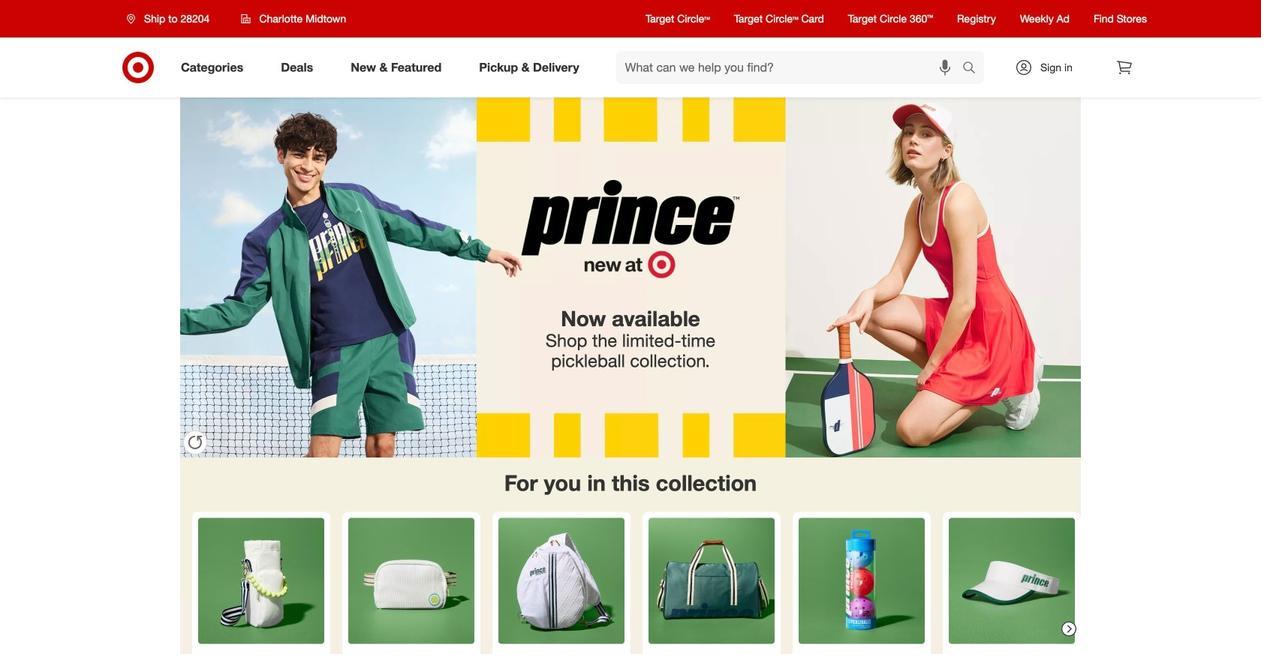 Task type: describe. For each thing, give the bounding box(es) containing it.
prince pickleball ball red/blue/purple - 3pk image
[[799, 518, 925, 644]]

prince new at target image
[[180, 98, 1081, 458]]

prince pickleball sling bag - white image
[[499, 518, 625, 644]]

What can we help you find? suggestions appear below search field
[[616, 51, 966, 84]]

prince pickleball duffel sports equipment bag - green image
[[649, 518, 775, 644]]

carousel region
[[180, 458, 1081, 655]]



Task type: locate. For each thing, give the bounding box(es) containing it.
prince pickleball visor hat - cream image
[[949, 518, 1075, 644]]

prince pickleball water bottle sling - cream image
[[198, 518, 324, 644]]

prince pickleball belt bag -cream image
[[348, 518, 475, 644]]



Task type: vqa. For each thing, say whether or not it's contained in the screenshot.
What can we help you find? suggestions appear below Search Field
yes



